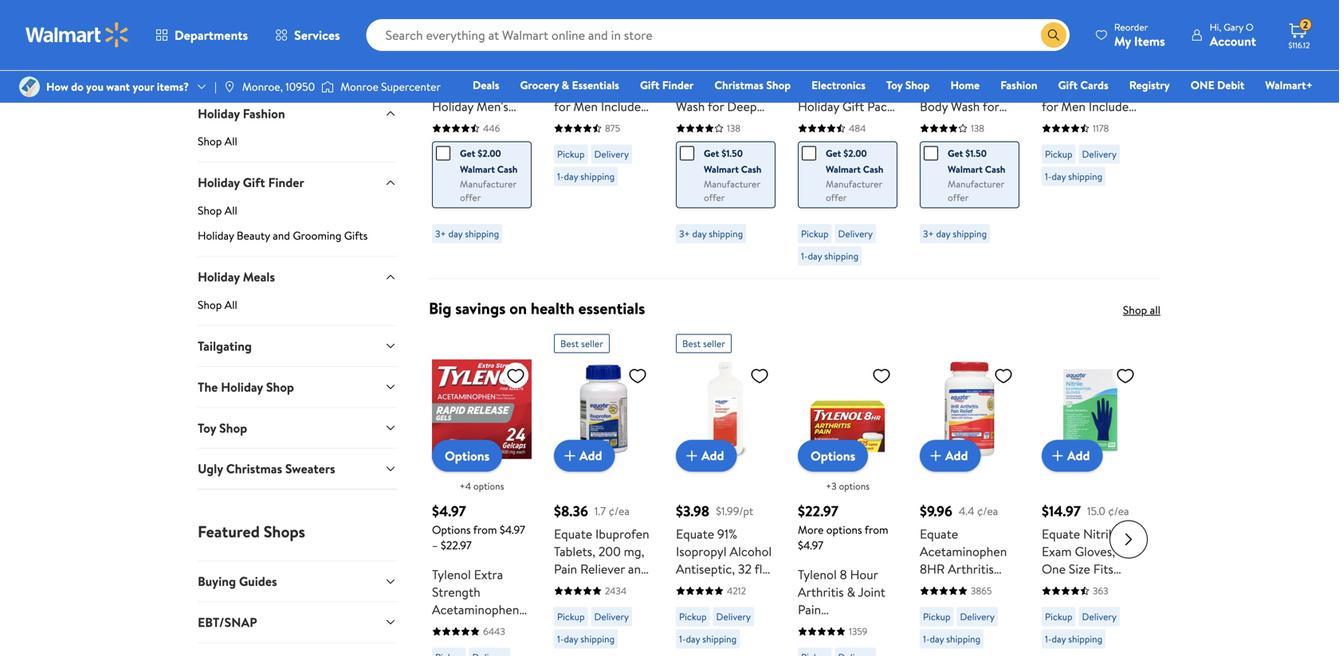 Task type: describe. For each thing, give the bounding box(es) containing it.
my
[[1114, 32, 1131, 50]]

$6.97 for sugar
[[920, 39, 953, 58]]

cold,
[[198, 35, 227, 53]]

& down "cedarwood"
[[554, 203, 562, 220]]

body right 875
[[621, 133, 649, 150]]

count inside tylenol 8 hour arthritis & joint pain acetaminophen caplets, 225 count
[[798, 654, 832, 657]]

nitrile
[[1083, 526, 1118, 543]]

gift inside $15.00 ($50 value) old spice swagger holiday men's gift pack with body wash, dry spray, and 2in1 shampoo and conditioner
[[432, 115, 454, 133]]

count inside $9.96 4.4 ¢/ea equate acetaminophen 8hr arthritis pain relief extended- release caplets, 650 mg, 225 count
[[920, 648, 954, 657]]

reorder my items
[[1114, 20, 1165, 50]]

and down 446 on the top of the page
[[469, 150, 488, 168]]

with for $15.00 ($50 value) old spice fiji men's holiday gift pack with 2in1 shampoo and conditioner, body wash,  and aluminum free spray
[[798, 115, 821, 133]]

stick for $10.00 axe apollo holiday gift pack for men includes sage & cedarwood body spray, antiperspirant deodorant stick & body wash, 3 count
[[617, 185, 644, 203]]

1-day shipping for $10.00 axe phoenix holiday gift pack for men includes crushed mint & rosemary body spray, antiperspirant stick & body wash, 3 count
[[1045, 170, 1103, 183]]

shops
[[264, 521, 305, 543]]

add for add to cart image corresponding to $14.97
[[1067, 447, 1090, 465]]

tylenol extra strength acetaminophen rapid release gels, 24 ct
[[432, 566, 519, 654]]

body inside $15.00 ($50 value) old spice swagger holiday men's gift pack with body wash, dry spray, and 2in1 shampoo and conditioner
[[432, 133, 460, 150]]

hour
[[850, 566, 878, 584]]

fiji
[[831, 80, 846, 98]]

oz up fashion link at the right top of the page
[[1002, 41, 1013, 56]]

shop down "holiday gift finder"
[[198, 203, 222, 218]]

gift finder
[[640, 77, 694, 93]]

bark
[[676, 80, 701, 98]]

walmart for $15.00 ($50 value) old spice fiji men's holiday gift pack with 2in1 shampoo and conditioner, body wash,  and aluminum free spray
[[826, 163, 861, 176]]

¢/ea for $9.96
[[977, 504, 998, 519]]

shampoo inside $15.00 ($50 value) old spice fiji men's holiday gift pack with 2in1 shampoo and conditioner, body wash,  and aluminum free spray
[[798, 133, 849, 150]]

1 walmart from the left
[[460, 163, 495, 176]]

options inside $22.97 more options from $4.97
[[826, 522, 862, 538]]

& down rosemary
[[1072, 185, 1080, 203]]

$4.97 inside $22.97 more options from $4.97
[[798, 538, 823, 554]]

get $1.50 walmart cash walmart plus, element for dove sugar cookie liquid body wash for deep nourishment holiday treats limited edition, 20 oz
[[924, 145, 1006, 177]]

& inside dropdown button
[[270, 35, 279, 53]]

buying
[[198, 573, 236, 591]]

liquid for peppermint
[[704, 80, 737, 98]]

and down 484
[[864, 168, 884, 185]]

conditioner
[[432, 185, 498, 203]]

+3 options
[[826, 480, 870, 493]]

items
[[1134, 32, 1165, 50]]

manufacturer offer for $6.97 34.9 ¢/fl oz dove peppermint bark liquid body wash for deep nourishment holiday treats limited edition, 20 oz
[[704, 177, 760, 204]]

6443
[[483, 625, 505, 639]]

shop left home link
[[905, 77, 930, 93]]

add for add to cart image associated with $9.96
[[945, 447, 968, 465]]

deodorant
[[554, 185, 614, 203]]

items?
[[157, 79, 189, 94]]

release inside tylenol extra strength acetaminophen rapid release gels, 24 ct
[[466, 619, 508, 636]]

sugar
[[952, 62, 983, 80]]

gift left cards
[[1058, 77, 1078, 93]]

fashion link
[[993, 77, 1045, 94]]

stick for $10.00 axe phoenix holiday gift pack for men includes crushed mint & rosemary body spray, antiperspirant stick & body wash, 3 count
[[1042, 185, 1069, 203]]

 image for how do you want your items?
[[19, 77, 40, 97]]

all for meals
[[225, 297, 237, 313]]

fever
[[554, 578, 585, 596]]

pain inside $9.96 4.4 ¢/ea equate acetaminophen 8hr arthritis pain relief extended- release caplets, 650 mg, 225 count
[[920, 578, 943, 596]]

shop down holiday fashion
[[198, 134, 222, 149]]

add to favorites list, tylenol extra strength acetaminophen rapid release gels, 24 ct image
[[506, 366, 525, 386]]

product group containing $14.97
[[1042, 328, 1141, 657]]

health
[[531, 297, 575, 320]]

1 3+ day shipping from the left
[[435, 227, 499, 241]]

tylenol 8 hour arthritis & joint pain acetaminophen caplets, 225 count
[[798, 566, 885, 657]]

holiday fashion
[[198, 105, 285, 122]]

¢/fl for peppermint
[[739, 41, 756, 56]]

$8.36 1.7 ¢/ea equate ibuprofen tablets, 200 mg, pain reliever and fever reducer, 500 count
[[554, 502, 649, 613]]

deals
[[473, 77, 499, 93]]

buying guides button
[[198, 561, 397, 602]]

2 get $2.00 walmart cash checkbox from the left
[[802, 146, 816, 161]]

cash for $6.97 34.9 ¢/fl oz dove sugar cookie liquid body wash for deep nourishment holiday treats limited edition, 20 oz
[[985, 163, 1005, 176]]

walmart for $6.97 34.9 ¢/fl oz dove peppermint bark liquid body wash for deep nourishment holiday treats limited edition, 20 oz
[[704, 163, 739, 176]]

product group containing $3.98
[[676, 328, 776, 657]]

$6.97 34.9 ¢/fl oz dove peppermint bark liquid body wash for deep nourishment holiday treats limited edition, 20 oz
[[676, 39, 773, 185]]

1-day shipping down 4212
[[679, 633, 737, 646]]

$15.00 for $15.00 ($50 value) old spice swagger holiday men's gift pack with body wash, dry spray, and 2in1 shampoo and conditioner
[[432, 39, 472, 58]]

add to cart image
[[560, 447, 579, 466]]

release inside $9.96 4.4 ¢/ea equate acetaminophen 8hr arthritis pain relief extended- release caplets, 650 mg, 225 count
[[920, 613, 962, 631]]

with for $15.00 ($50 value) old spice swagger holiday men's gift pack with body wash, dry spray, and 2in1 shampoo and conditioner
[[486, 115, 510, 133]]

1 get from the left
[[460, 147, 475, 160]]

delivery for $9.96 4.4 ¢/ea equate acetaminophen 8hr arthritis pain relief extended- release caplets, 650 mg, 225 count
[[960, 610, 995, 624]]

shop up toy shop dropdown button
[[266, 379, 294, 396]]

walmart image
[[26, 22, 129, 48]]

conditioner,
[[798, 150, 867, 168]]

1 horizontal spatial $4.97
[[500, 522, 525, 538]]

24
[[462, 636, 477, 654]]

+3
[[826, 480, 837, 493]]

tylenol 8 hour arthritis & joint pain acetaminophen caplets, 225 count image
[[798, 360, 898, 459]]

count inside $8.36 1.7 ¢/ea equate ibuprofen tablets, 200 mg, pain reliever and fever reducer, 500 count
[[579, 596, 614, 613]]

deals link
[[466, 77, 507, 94]]

wash for cookie
[[951, 98, 980, 115]]

offer for $6.97 34.9 ¢/fl oz dove sugar cookie liquid body wash for deep nourishment holiday treats limited edition, 20 oz
[[948, 191, 969, 204]]

get $1.50 walmart cash for dove sugar cookie liquid body wash for deep nourishment holiday treats limited edition, 20 oz
[[948, 147, 1005, 176]]

body right rosemary
[[1099, 133, 1127, 150]]

add button for equate acetaminophen 8hr arthritis pain relief extended-release caplets, 650 mg, 225 count image
[[920, 440, 981, 472]]

antiperspirant inside $10.00 axe phoenix holiday gift pack for men includes crushed mint & rosemary body spray, antiperspirant stick & body wash, 3 count
[[1042, 168, 1121, 185]]

alcohol
[[730, 543, 772, 561]]

value) for $15.00 ($50 value) old spice swagger holiday men's gift pack with body wash, dry spray, and 2in1 shampoo and conditioner
[[460, 62, 503, 80]]

seller for $8.36
[[581, 337, 603, 351]]

shop all for cold, cough & flu
[[198, 64, 237, 80]]

3 shop all link from the top
[[198, 203, 397, 225]]

+4
[[460, 480, 471, 493]]

deep for cookie
[[920, 115, 950, 133]]

1178
[[1093, 121, 1109, 135]]

$15.00 ($50 value) old spice fiji men's holiday gift pack with 2in1 shampoo and conditioner, body wash,  and aluminum free spray
[[798, 39, 893, 220]]

$8.36
[[554, 502, 588, 522]]

supercenter
[[381, 79, 441, 94]]

get $2.00 walmart cash for 2nd get $2.00 walmart cash walmart plus, element from the right
[[460, 147, 518, 176]]

toy inside dropdown button
[[198, 420, 216, 437]]

500
[[554, 596, 576, 613]]

caplets, inside tylenol 8 hour arthritis & joint pain acetaminophen caplets, 225 count
[[798, 636, 843, 654]]

big
[[429, 297, 451, 320]]

body inside $6.97 34.9 ¢/fl oz dove peppermint bark liquid body wash for deep nourishment holiday treats limited edition, 20 oz
[[740, 80, 768, 98]]

fl
[[755, 561, 762, 578]]

138 for bark
[[727, 121, 741, 135]]

for inside $10.00 axe phoenix holiday gift pack for men includes crushed mint & rosemary body spray, antiperspirant stick & body wash, 3 count
[[1042, 98, 1058, 115]]

from inside $22.97 more options from $4.97
[[865, 522, 888, 538]]

all
[[1150, 302, 1161, 318]]

2in1 inside $15.00 ($50 value) old spice swagger holiday men's gift pack with body wash, dry spray, and 2in1 shampoo and conditioner
[[491, 150, 512, 168]]

exam
[[1042, 543, 1072, 561]]

gift finder link
[[633, 77, 701, 94]]

1 horizontal spatial fashion
[[1001, 77, 1037, 93]]

arthritis inside tylenol 8 hour arthritis & joint pain acetaminophen caplets, 225 count
[[798, 584, 844, 601]]

acetaminophen inside tylenol 8 hour arthritis & joint pain acetaminophen caplets, 225 count
[[798, 619, 885, 636]]

225 inside $9.96 4.4 ¢/ea equate acetaminophen 8hr arthritis pain relief extended- release caplets, 650 mg, 225 count
[[968, 631, 989, 648]]

3+ for dove peppermint bark liquid body wash for deep nourishment holiday treats limited edition, 20 oz
[[679, 227, 690, 241]]

$10.00 for $10.00 axe phoenix holiday gift pack for men includes crushed mint & rosemary body spray, antiperspirant stick & body wash, 3 count
[[1042, 39, 1082, 58]]

0 vertical spatial christmas
[[714, 77, 764, 93]]

$3.98 $1.99/pt equate 91% isopropyl alcohol antiseptic, 32 fl oz
[[676, 502, 772, 596]]

add to favorites list, equate nitrile exam gloves, one size fits most, 100 count image
[[1116, 366, 1135, 386]]

tailgating
[[198, 338, 252, 355]]

toy shop inside dropdown button
[[198, 420, 247, 437]]

spray, inside $10.00 axe apollo holiday gift pack for men includes sage & cedarwood body spray, antiperspirant deodorant stick & body wash, 3 count
[[554, 150, 587, 168]]

1 get $2.00 walmart cash checkbox from the left
[[436, 146, 450, 161]]

antiperspirant inside $10.00 axe apollo holiday gift pack for men includes sage & cedarwood body spray, antiperspirant deodorant stick & body wash, 3 count
[[554, 168, 633, 185]]

deep for bark
[[727, 98, 757, 115]]

offer for $6.97 34.9 ¢/fl oz dove peppermint bark liquid body wash for deep nourishment holiday treats limited edition, 20 oz
[[704, 191, 725, 204]]

value) for $15.00 ($50 value) old spice fiji men's holiday gift pack with 2in1 shampoo and conditioner, body wash,  and aluminum free spray
[[826, 62, 869, 80]]

oz down get $1.50 walmart cash option
[[937, 185, 950, 203]]

product group containing $4.97
[[432, 328, 532, 657]]

for inside $6.97 34.9 ¢/fl oz dove sugar cookie liquid body wash for deep nourishment holiday treats limited edition, 20 oz
[[983, 98, 999, 115]]

tailgating button
[[198, 326, 397, 367]]

shop down cold,
[[198, 64, 222, 80]]

$3.98
[[676, 502, 709, 522]]

¢/ea for $14.97
[[1108, 504, 1129, 519]]

your
[[133, 79, 154, 94]]

savings
[[455, 297, 506, 320]]

1 horizontal spatial toy shop
[[886, 77, 930, 93]]

wash, inside $10.00 axe apollo holiday gift pack for men includes sage & cedarwood body spray, antiperspirant deodorant stick & body wash, 3 count
[[597, 203, 629, 220]]

arthritis inside $9.96 4.4 ¢/ea equate acetaminophen 8hr arthritis pain relief extended- release caplets, 650 mg, 225 count
[[948, 561, 994, 578]]

sage
[[554, 115, 580, 133]]

mint
[[1091, 115, 1117, 133]]

$14.97
[[1042, 502, 1081, 522]]

options inside $4.97 options from $4.97 – $22.97
[[432, 522, 471, 538]]

pack inside $15.00 ($50 value) old spice swagger holiday men's gift pack with body wash, dry spray, and 2in1 shampoo and conditioner
[[457, 115, 483, 133]]

dry
[[498, 133, 519, 150]]

$15.00 for $15.00 ($50 value) old spice fiji men's holiday gift pack with 2in1 shampoo and conditioner, body wash,  and aluminum free spray
[[798, 39, 838, 58]]

Search search field
[[366, 19, 1070, 51]]

tylenol extra strength acetaminophen rapid release gels, 24 ct image
[[432, 360, 532, 459]]

0 vertical spatial toy
[[886, 77, 903, 93]]

acetaminophen inside $9.96 4.4 ¢/ea equate acetaminophen 8hr arthritis pain relief extended- release caplets, 650 mg, 225 count
[[920, 543, 1007, 561]]

aluminum
[[798, 185, 854, 203]]

delivery down 2434
[[594, 610, 629, 624]]

best for $3.98
[[682, 337, 701, 351]]

shop all for holiday meals
[[198, 297, 237, 313]]

buying guides
[[198, 573, 277, 591]]

featured
[[198, 521, 260, 543]]

tylenol for $4.97
[[432, 566, 471, 584]]

options for $22.97
[[839, 480, 870, 493]]

($50 for $15.00 ($50 value) old spice swagger holiday men's gift pack with body wash, dry spray, and 2in1 shampoo and conditioner
[[432, 62, 457, 80]]

pain inside $8.36 1.7 ¢/ea equate ibuprofen tablets, 200 mg, pain reliever and fever reducer, 500 count
[[554, 561, 577, 578]]

featured shops
[[198, 521, 305, 543]]

pickup for $14.97 15.0 ¢/ea equate nitrile exam gloves, one size fits most, 100 count
[[1045, 610, 1073, 624]]

equate for $8.36
[[554, 526, 592, 543]]

add for 1st add to cart image from the left
[[701, 447, 724, 465]]

hi,
[[1210, 20, 1221, 34]]

shop left electronics link
[[766, 77, 791, 93]]

1-day shipping down 500
[[557, 633, 615, 646]]

1 manufacturer offer from the left
[[460, 177, 516, 204]]

cough
[[230, 35, 267, 53]]

$6.97 for peppermint
[[676, 39, 709, 58]]

& inside tylenol 8 hour arthritis & joint pain acetaminophen caplets, 225 count
[[847, 584, 855, 601]]

holiday inside $10.00 axe phoenix holiday gift pack for men includes crushed mint & rosemary body spray, antiperspirant stick & body wash, 3 count
[[1042, 80, 1083, 98]]

tablets,
[[554, 543, 595, 561]]

best seller for $8.36
[[560, 337, 603, 351]]

add for add to cart icon
[[579, 447, 602, 465]]

pack inside $10.00 axe phoenix holiday gift pack for men includes crushed mint & rosemary body spray, antiperspirant stick & body wash, 3 count
[[1111, 80, 1137, 98]]

holiday fashion button
[[198, 93, 397, 134]]

oz up peppermint
[[758, 41, 769, 56]]

caplets, inside $9.96 4.4 ¢/ea equate acetaminophen 8hr arthritis pain relief extended- release caplets, 650 mg, 225 count
[[965, 613, 1010, 631]]

limited for dove peppermint bark liquid body wash for deep nourishment holiday treats limited edition, 20 oz
[[676, 150, 717, 168]]

shop down holiday meals
[[198, 297, 222, 313]]

add button for equate 91% isopropyl alcohol antiseptic, 32 fl oz image
[[676, 440, 737, 472]]

$10.00 axe phoenix holiday gift pack for men includes crushed mint & rosemary body spray, antiperspirant stick & body wash, 3 count
[[1042, 39, 1137, 220]]

reorder
[[1114, 20, 1148, 34]]

for inside $6.97 34.9 ¢/fl oz dove peppermint bark liquid body wash for deep nourishment holiday treats limited edition, 20 oz
[[708, 98, 724, 115]]

holiday inside $15.00 ($50 value) old spice swagger holiday men's gift pack with body wash, dry spray, and 2in1 shampoo and conditioner
[[432, 98, 474, 115]]

get $2.00 walmart cash for 2nd get $2.00 walmart cash walmart plus, element from the left
[[826, 147, 884, 176]]

count inside $10.00 axe apollo holiday gift pack for men includes sage & cedarwood body spray, antiperspirant deodorant stick & body wash, 3 count
[[554, 220, 588, 238]]

finder inside gift finder "link"
[[662, 77, 694, 93]]

fashion inside dropdown button
[[243, 105, 285, 122]]

1.7
[[595, 504, 606, 519]]

shop all link
[[1123, 302, 1161, 318]]

1- for $14.97 15.0 ¢/ea equate nitrile exam gloves, one size fits most, 100 count
[[1045, 633, 1052, 646]]

pack inside $15.00 ($50 value) old spice fiji men's holiday gift pack with 2in1 shampoo and conditioner, body wash,  and aluminum free spray
[[867, 98, 893, 115]]

$15.00 ($50 value) old spice swagger holiday men's gift pack with body wash, dry spray, and 2in1 shampoo and conditioner
[[432, 39, 527, 203]]

$1.99/pt
[[716, 504, 753, 519]]

oz down get $1.50 walmart cash checkbox
[[694, 168, 706, 185]]

holiday inside $6.97 34.9 ¢/fl oz dove peppermint bark liquid body wash for deep nourishment holiday treats limited edition, 20 oz
[[676, 133, 717, 150]]

grocery & essentials link
[[513, 77, 626, 94]]

pickup down the fever
[[557, 610, 585, 624]]

spray, for $15.00
[[432, 150, 466, 168]]

reliever
[[580, 561, 625, 578]]

from inside $4.97 options from $4.97 – $22.97
[[473, 522, 497, 538]]

extra
[[474, 566, 503, 584]]

and right beauty
[[273, 228, 290, 244]]

1- down 500
[[557, 633, 564, 646]]

$1.50 for dove sugar cookie liquid body wash for deep nourishment holiday treats limited edition, 20 oz
[[965, 147, 987, 160]]

isopropyl
[[676, 543, 727, 561]]

shop down the holiday shop
[[219, 420, 247, 437]]

men for $10.00 axe apollo holiday gift pack for men includes sage & cedarwood body spray, antiperspirant deodorant stick & body wash, 3 count
[[573, 98, 598, 115]]

cash for $6.97 34.9 ¢/fl oz dove peppermint bark liquid body wash for deep nourishment holiday treats limited edition, 20 oz
[[741, 163, 762, 176]]

holiday beauty and grooming gifts
[[198, 228, 368, 244]]

treats for dove sugar cookie liquid body wash for deep nourishment holiday treats limited edition, 20 oz
[[964, 150, 997, 168]]

body down rosemary
[[1083, 185, 1111, 203]]

138 for cookie
[[971, 121, 984, 135]]

3 all from the top
[[225, 203, 237, 218]]

tylenol for $22.97
[[798, 566, 837, 584]]

mg, inside $8.36 1.7 ¢/ea equate ibuprofen tablets, 200 mg, pain reliever and fever reducer, 500 count
[[624, 543, 644, 561]]

cold, cough & flu button
[[198, 23, 397, 64]]

$22.97 inside $22.97 more options from $4.97
[[798, 502, 838, 522]]

holiday inside $6.97 34.9 ¢/fl oz dove sugar cookie liquid body wash for deep nourishment holiday treats limited edition, 20 oz
[[920, 150, 961, 168]]

cards
[[1080, 77, 1109, 93]]

875
[[605, 121, 620, 135]]

want
[[106, 79, 130, 94]]

and up free
[[852, 133, 872, 150]]

and inside $8.36 1.7 ¢/ea equate ibuprofen tablets, 200 mg, pain reliever and fever reducer, 500 count
[[628, 561, 648, 578]]

add to favorites list, equate 91% isopropyl alcohol antiseptic, 32 fl oz image
[[750, 366, 769, 386]]

34.9 for peppermint
[[715, 41, 736, 56]]

2
[[1303, 18, 1308, 32]]

men's inside $15.00 ($50 value) old spice swagger holiday men's gift pack with body wash, dry spray, and 2in1 shampoo and conditioner
[[477, 98, 508, 115]]

1 get $2.00 walmart cash walmart plus, element from the left
[[436, 145, 518, 177]]

& right mint
[[1120, 115, 1128, 133]]

do
[[71, 79, 83, 94]]

2 get $2.00 walmart cash walmart plus, element from the left
[[802, 145, 884, 177]]

8
[[840, 566, 847, 584]]

best for $8.36
[[560, 337, 579, 351]]

3+ day shipping for dove peppermint bark liquid body wash for deep nourishment holiday treats limited edition, 20 oz
[[679, 227, 743, 241]]

toy shop button
[[198, 408, 397, 449]]

shop left 'all'
[[1123, 302, 1147, 318]]

delivery down 4212
[[716, 610, 751, 624]]

registry
[[1129, 77, 1170, 93]]



Task type: vqa. For each thing, say whether or not it's contained in the screenshot.
the Sweaters
yes



Task type: locate. For each thing, give the bounding box(es) containing it.
walmart for $6.97 34.9 ¢/fl oz dove sugar cookie liquid body wash for deep nourishment holiday treats limited edition, 20 oz
[[948, 163, 983, 176]]

gift inside $10.00 axe apollo holiday gift pack for men includes sage & cedarwood body spray, antiperspirant deodorant stick & body wash, 3 count
[[599, 80, 620, 98]]

get
[[460, 147, 475, 160], [704, 147, 719, 160], [826, 147, 841, 160], [948, 147, 963, 160]]

add button for equate ibuprofen tablets, 200 mg, pain reliever and fever reducer, 500 count image
[[554, 440, 615, 472]]

¢/ea
[[609, 504, 630, 519], [977, 504, 998, 519], [1108, 504, 1129, 519]]

men's right the fiji
[[850, 80, 881, 98]]

1 value) from the left
[[460, 62, 503, 80]]

1-day shipping for $15.00 ($50 value) old spice fiji men's holiday gift pack with 2in1 shampoo and conditioner, body wash,  and aluminum free spray
[[801, 249, 859, 263]]

electronics
[[812, 77, 866, 93]]

1 horizontal spatial pain
[[798, 601, 821, 619]]

wash for bark
[[676, 98, 705, 115]]

extended-
[[920, 596, 977, 613]]

limited inside $6.97 34.9 ¢/fl oz dove peppermint bark liquid body wash for deep nourishment holiday treats limited edition, 20 oz
[[676, 150, 717, 168]]

1 get $2.00 walmart cash from the left
[[460, 147, 518, 176]]

3 ¢/ea from the left
[[1108, 504, 1129, 519]]

pack right cards
[[1111, 80, 1137, 98]]

2 ¢/ea from the left
[[977, 504, 998, 519]]

treats inside $6.97 34.9 ¢/fl oz dove sugar cookie liquid body wash for deep nourishment holiday treats limited edition, 20 oz
[[964, 150, 997, 168]]

gift inside $10.00 axe phoenix holiday gift pack for men includes crushed mint & rosemary body spray, antiperspirant stick & body wash, 3 count
[[1086, 80, 1108, 98]]

0 horizontal spatial ¢/fl
[[739, 41, 756, 56]]

men inside $10.00 axe apollo holiday gift pack for men includes sage & cedarwood body spray, antiperspirant deodorant stick & body wash, 3 count
[[573, 98, 598, 115]]

3 cash from the left
[[863, 163, 884, 176]]

225 down joint
[[846, 636, 866, 654]]

0 horizontal spatial options link
[[432, 440, 502, 472]]

0 horizontal spatial toy
[[198, 420, 216, 437]]

size
[[1069, 561, 1090, 578]]

body inside $15.00 ($50 value) old spice fiji men's holiday gift pack with 2in1 shampoo and conditioner, body wash,  and aluminum free spray
[[798, 168, 826, 185]]

axe
[[554, 62, 577, 80], [1042, 62, 1065, 80]]

equate ibuprofen tablets, 200 mg, pain reliever and fever reducer, 500 count image
[[554, 360, 654, 459]]

2 includes from the left
[[1089, 98, 1134, 115]]

1 horizontal spatial 3
[[1077, 203, 1084, 220]]

2 $10.00 from the left
[[1042, 39, 1082, 58]]

limited inside $6.97 34.9 ¢/fl oz dove sugar cookie liquid body wash for deep nourishment holiday treats limited edition, 20 oz
[[920, 168, 961, 185]]

3 3+ from the left
[[923, 227, 934, 241]]

delivery down '1178'
[[1082, 147, 1117, 161]]

flu
[[282, 35, 299, 53]]

4 add from the left
[[1067, 447, 1090, 465]]

antiperspirant down rosemary
[[1042, 168, 1121, 185]]

$6.97 inside $6.97 34.9 ¢/fl oz dove sugar cookie liquid body wash for deep nourishment holiday treats limited edition, 20 oz
[[920, 39, 953, 58]]

0 horizontal spatial limited
[[676, 150, 717, 168]]

old for $15.00 ($50 value) old spice swagger holiday men's gift pack with body wash, dry spray, and 2in1 shampoo and conditioner
[[506, 62, 527, 80]]

get right get $1.50 walmart cash option
[[948, 147, 963, 160]]

spice for $15.00 ($50 value) old spice swagger holiday men's gift pack with body wash, dry spray, and 2in1 shampoo and conditioner
[[432, 80, 462, 98]]

0 horizontal spatial axe
[[554, 62, 577, 80]]

3
[[632, 203, 639, 220], [1077, 203, 1084, 220]]

shop all for holiday fashion
[[198, 134, 237, 149]]

3+
[[435, 227, 446, 241], [679, 227, 690, 241], [923, 227, 934, 241]]

axe for $10.00 axe apollo holiday gift pack for men includes sage & cedarwood body spray, antiperspirant deodorant stick & body wash, 3 count
[[554, 62, 577, 80]]

manufacturer offer for $6.97 34.9 ¢/fl oz dove sugar cookie liquid body wash for deep nourishment holiday treats limited edition, 20 oz
[[948, 177, 1004, 204]]

1 horizontal spatial ¢/fl
[[982, 41, 1000, 56]]

from
[[473, 522, 497, 538], [865, 522, 888, 538]]

$10.00
[[554, 39, 595, 58], [1042, 39, 1082, 58]]

2 walmart from the left
[[704, 163, 739, 176]]

deep inside $6.97 34.9 ¢/fl oz dove sugar cookie liquid body wash for deep nourishment holiday treats limited edition, 20 oz
[[920, 115, 950, 133]]

1 horizontal spatial seller
[[703, 337, 725, 351]]

essentials
[[572, 77, 619, 93]]

hi, gary o account
[[1210, 20, 1256, 50]]

release down the relief
[[920, 613, 962, 631]]

¢/fl inside $6.97 34.9 ¢/fl oz dove peppermint bark liquid body wash for deep nourishment holiday treats limited edition, 20 oz
[[739, 41, 756, 56]]

product group containing $22.97
[[798, 328, 898, 657]]

axe for $10.00 axe phoenix holiday gift pack for men includes crushed mint & rosemary body spray, antiperspirant stick & body wash, 3 count
[[1042, 62, 1065, 80]]

($50 left the deals "link"
[[432, 62, 457, 80]]

0 horizontal spatial 20
[[676, 168, 690, 185]]

2 ¢/fl from the left
[[982, 41, 1000, 56]]

1 from from the left
[[473, 522, 497, 538]]

includes inside $10.00 axe phoenix holiday gift pack for men includes crushed mint & rosemary body spray, antiperspirant stick & body wash, 3 count
[[1089, 98, 1134, 115]]

1 horizontal spatial value)
[[826, 62, 869, 80]]

Walmart Site-Wide search field
[[366, 19, 1070, 51]]

body down "cedarwood"
[[566, 203, 594, 220]]

equate down $9.96
[[920, 526, 958, 543]]

34.9 for sugar
[[959, 41, 980, 56]]

3 walmart from the left
[[826, 163, 861, 176]]

0 horizontal spatial deep
[[727, 98, 757, 115]]

1 horizontal spatial mg,
[[945, 631, 965, 648]]

2 seller from the left
[[703, 337, 725, 351]]

1 horizontal spatial get $2.00 walmart cash
[[826, 147, 884, 176]]

deep inside $6.97 34.9 ¢/fl oz dove peppermint bark liquid body wash for deep nourishment holiday treats limited edition, 20 oz
[[727, 98, 757, 115]]

1 horizontal spatial christmas
[[714, 77, 764, 93]]

91%
[[717, 526, 737, 543]]

2 equate from the left
[[676, 526, 714, 543]]

limited down get $1.50 walmart cash option
[[920, 168, 961, 185]]

$4.97 up "extra"
[[500, 522, 525, 538]]

options right +3
[[839, 480, 870, 493]]

1 horizontal spatial ($50
[[798, 62, 823, 80]]

1 3 from the left
[[632, 203, 639, 220]]

wash, inside $10.00 axe phoenix holiday gift pack for men includes crushed mint & rosemary body spray, antiperspirant stick & body wash, 3 count
[[1042, 203, 1074, 220]]

 image
[[19, 77, 40, 97], [321, 79, 334, 95], [223, 81, 236, 93]]

20 down get $1.50 walmart cash option
[[920, 185, 934, 203]]

1 horizontal spatial spice
[[798, 80, 828, 98]]

shampoo up aluminum
[[798, 133, 849, 150]]

you
[[86, 79, 104, 94]]

1 options link from the left
[[432, 440, 502, 472]]

all for fashion
[[225, 134, 237, 149]]

2 all from the top
[[225, 134, 237, 149]]

with
[[486, 115, 510, 133], [798, 115, 821, 133]]

deep
[[727, 98, 757, 115], [920, 115, 950, 133]]

product group containing $8.36
[[554, 328, 654, 657]]

men's up 446 on the top of the page
[[477, 98, 508, 115]]

1 horizontal spatial toy
[[886, 77, 903, 93]]

2 3+ day shipping from the left
[[679, 227, 743, 241]]

the holiday shop
[[198, 379, 294, 396]]

0 horizontal spatial men
[[573, 98, 598, 115]]

reducer,
[[588, 578, 637, 596]]

with up conditioner,
[[798, 115, 821, 133]]

search icon image
[[1047, 29, 1060, 41]]

from down the +4 options
[[473, 522, 497, 538]]

for inside $10.00 axe apollo holiday gift pack for men includes sage & cedarwood body spray, antiperspirant deodorant stick & body wash, 3 count
[[554, 98, 570, 115]]

0 horizontal spatial toy shop
[[198, 420, 247, 437]]

4 shop all link from the top
[[198, 297, 397, 326]]

1 horizontal spatial 138
[[971, 121, 984, 135]]

1 liquid from the left
[[704, 80, 737, 98]]

old right the deals
[[506, 62, 527, 80]]

monroe,
[[242, 79, 283, 94]]

1 horizontal spatial tylenol
[[798, 566, 837, 584]]

next slide for product carousel list image
[[1110, 51, 1148, 89], [1110, 521, 1148, 559]]

$22.97
[[798, 502, 838, 522], [441, 538, 472, 554]]

spice left the deals "link"
[[432, 80, 462, 98]]

gift cards link
[[1051, 77, 1116, 94]]

wash down home link
[[951, 98, 980, 115]]

2 horizontal spatial 3+
[[923, 227, 934, 241]]

monroe supercenter
[[340, 79, 441, 94]]

Get $1.50 Walmart Cash checkbox
[[680, 146, 694, 161]]

2 $1.50 from the left
[[965, 147, 987, 160]]

axe inside $10.00 axe phoenix holiday gift pack for men includes crushed mint & rosemary body spray, antiperspirant stick & body wash, 3 count
[[1042, 62, 1065, 80]]

1 vertical spatial arthritis
[[798, 584, 844, 601]]

2 old from the left
[[872, 62, 893, 80]]

& inside 'link'
[[562, 77, 569, 93]]

stick inside $10.00 axe phoenix holiday gift pack for men includes crushed mint & rosemary body spray, antiperspirant stick & body wash, 3 count
[[1042, 185, 1069, 203]]

limited for dove sugar cookie liquid body wash for deep nourishment holiday treats limited edition, 20 oz
[[920, 168, 961, 185]]

1- for $10.00 axe apollo holiday gift pack for men includes sage & cedarwood body spray, antiperspirant deodorant stick & body wash, 3 count
[[557, 170, 564, 183]]

2in1 inside $15.00 ($50 value) old spice fiji men's holiday gift pack with 2in1 shampoo and conditioner, body wash,  and aluminum free spray
[[825, 115, 845, 133]]

1 horizontal spatial $22.97
[[798, 502, 838, 522]]

nourishment inside $6.97 34.9 ¢/fl oz dove peppermint bark liquid body wash for deep nourishment holiday treats limited edition, 20 oz
[[676, 115, 748, 133]]

delivery for $10.00 axe phoenix holiday gift pack for men includes crushed mint & rosemary body spray, antiperspirant stick & body wash, 3 count
[[1082, 147, 1117, 161]]

1 3+ from the left
[[435, 227, 446, 241]]

pickup for $9.96 4.4 ¢/ea equate acetaminophen 8hr arthritis pain relief extended- release caplets, 650 mg, 225 count
[[923, 610, 951, 624]]

wash, inside $15.00 ($50 value) old spice swagger holiday men's gift pack with body wash, dry spray, and 2in1 shampoo and conditioner
[[463, 133, 495, 150]]

mg, inside $9.96 4.4 ¢/ea equate acetaminophen 8hr arthritis pain relief extended- release caplets, 650 mg, 225 count
[[945, 631, 965, 648]]

3 for $10.00 axe phoenix holiday gift pack for men includes crushed mint & rosemary body spray, antiperspirant stick & body wash, 3 count
[[1077, 203, 1084, 220]]

¢/ea inside $9.96 4.4 ¢/ea equate acetaminophen 8hr arthritis pain relief extended- release caplets, 650 mg, 225 count
[[977, 504, 998, 519]]

1- up deodorant
[[557, 170, 564, 183]]

$22.97 inside $4.97 options from $4.97 – $22.97
[[441, 538, 472, 554]]

2 horizontal spatial pain
[[920, 578, 943, 596]]

wash inside $6.97 34.9 ¢/fl oz dove sugar cookie liquid body wash for deep nourishment holiday treats limited edition, 20 oz
[[951, 98, 980, 115]]

holiday beauty and grooming gifts link
[[198, 228, 397, 256]]

add to favorites list, equate acetaminophen 8hr arthritis pain relief extended-release caplets, 650 mg, 225 count image
[[994, 366, 1013, 386]]

walmart+
[[1265, 77, 1313, 93]]

2 horizontal spatial  image
[[321, 79, 334, 95]]

best up equate 91% isopropyl alcohol antiseptic, 32 fl oz image
[[682, 337, 701, 351]]

oz inside $3.98 $1.99/pt equate 91% isopropyl alcohol antiseptic, 32 fl oz
[[676, 578, 688, 596]]

add button for the equate nitrile exam gloves, one size fits most, 100 count image
[[1042, 440, 1103, 472]]

1 34.9 from the left
[[715, 41, 736, 56]]

shop all down "holiday gift finder"
[[198, 203, 237, 218]]

2 men from the left
[[1061, 98, 1086, 115]]

2 horizontal spatial 3+ day shipping
[[923, 227, 987, 241]]

gift up 875
[[599, 80, 620, 98]]

get $1.50 walmart cash walmart plus, element down the bark
[[680, 145, 762, 177]]

shop all
[[198, 64, 237, 80], [198, 134, 237, 149], [198, 203, 237, 218], [198, 297, 237, 313]]

1 for from the left
[[554, 98, 570, 115]]

& left joint
[[847, 584, 855, 601]]

1 horizontal spatial old
[[872, 62, 893, 80]]

with inside $15.00 ($50 value) old spice swagger holiday men's gift pack with body wash, dry spray, and 2in1 shampoo and conditioner
[[486, 115, 510, 133]]

1 $15.00 from the left
[[432, 39, 472, 58]]

for
[[554, 98, 570, 115], [708, 98, 724, 115], [983, 98, 999, 115], [1042, 98, 1058, 115]]

2 best from the left
[[682, 337, 701, 351]]

ebt/snap button
[[198, 602, 397, 643]]

3 spray, from the left
[[1042, 150, 1075, 168]]

men inside $10.00 axe phoenix holiday gift pack for men includes crushed mint & rosemary body spray, antiperspirant stick & body wash, 3 count
[[1061, 98, 1086, 115]]

0 horizontal spatial christmas
[[226, 460, 282, 478]]

$6.97 inside $6.97 34.9 ¢/fl oz dove peppermint bark liquid body wash for deep nourishment holiday treats limited edition, 20 oz
[[676, 39, 709, 58]]

spice inside $15.00 ($50 value) old spice swagger holiday men's gift pack with body wash, dry spray, and 2in1 shampoo and conditioner
[[432, 80, 462, 98]]

ibuprofen
[[595, 526, 649, 543]]

treats right get $1.50 walmart cash option
[[964, 150, 997, 168]]

2 axe from the left
[[1042, 62, 1065, 80]]

pain left the relief
[[920, 578, 943, 596]]

dove left sugar
[[920, 62, 949, 80]]

2 horizontal spatial ¢/ea
[[1108, 504, 1129, 519]]

1 vertical spatial caplets,
[[798, 636, 843, 654]]

1 $2.00 from the left
[[478, 147, 501, 160]]

2 value) from the left
[[826, 62, 869, 80]]

1 horizontal spatial 3+
[[679, 227, 690, 241]]

equate for $9.96
[[920, 526, 958, 543]]

shop all link for cold, cough & flu
[[198, 64, 397, 93]]

liquid right the bark
[[704, 80, 737, 98]]

1 horizontal spatial includes
[[1089, 98, 1134, 115]]

delivery for $10.00 axe apollo holiday gift pack for men includes sage & cedarwood body spray, antiperspirant deodorant stick & body wash, 3 count
[[594, 147, 629, 161]]

1 horizontal spatial add to cart image
[[926, 447, 945, 466]]

pickup down "most,"
[[1045, 610, 1073, 624]]

1 add to cart image from the left
[[682, 447, 701, 466]]

and right 200
[[628, 561, 648, 578]]

arthritis up 3865
[[948, 561, 994, 578]]

best
[[560, 337, 579, 351], [682, 337, 701, 351]]

shop all
[[1123, 302, 1161, 318]]

$4.97 down +4
[[432, 502, 466, 522]]

pickup down crushed
[[1045, 147, 1073, 161]]

with inside $15.00 ($50 value) old spice fiji men's holiday gift pack with 2in1 shampoo and conditioner, body wash,  and aluminum free spray
[[798, 115, 821, 133]]

next slide for product carousel list image for $10.00
[[1110, 51, 1148, 89]]

holiday inside $10.00 axe apollo holiday gift pack for men includes sage & cedarwood body spray, antiperspirant deodorant stick & body wash, 3 count
[[554, 80, 595, 98]]

0 horizontal spatial nourishment
[[676, 115, 748, 133]]

spice left the fiji
[[798, 80, 828, 98]]

options
[[473, 480, 504, 493], [839, 480, 870, 493], [826, 522, 862, 538]]

2 3+ from the left
[[679, 227, 690, 241]]

($50 for $15.00 ($50 value) old spice fiji men's holiday gift pack with 2in1 shampoo and conditioner, body wash,  and aluminum free spray
[[798, 62, 823, 80]]

men down essentials
[[573, 98, 598, 115]]

treats inside $6.97 34.9 ¢/fl oz dove peppermint bark liquid body wash for deep nourishment holiday treats limited edition, 20 oz
[[720, 133, 753, 150]]

& right grocery
[[562, 77, 569, 93]]

fashion
[[1001, 77, 1037, 93], [243, 105, 285, 122]]

toy down the
[[198, 420, 216, 437]]

ugly christmas sweaters
[[198, 460, 335, 478]]

get for $6.97 34.9 ¢/fl oz dove peppermint bark liquid body wash for deep nourishment holiday treats limited edition, 20 oz
[[704, 147, 719, 160]]

¢/ea inside $8.36 1.7 ¢/ea equate ibuprofen tablets, 200 mg, pain reliever and fever reducer, 500 count
[[609, 504, 630, 519]]

0 horizontal spatial 34.9
[[715, 41, 736, 56]]

100
[[1076, 578, 1096, 596]]

1 horizontal spatial 225
[[968, 631, 989, 648]]

1 horizontal spatial  image
[[223, 81, 236, 93]]

0 horizontal spatial $4.97
[[432, 502, 466, 522]]

spray, inside $15.00 ($50 value) old spice swagger holiday men's gift pack with body wash, dry spray, and 2in1 shampoo and conditioner
[[432, 150, 466, 168]]

4 for from the left
[[1042, 98, 1058, 115]]

shop all link up holiday beauty and grooming gifts
[[198, 203, 397, 225]]

1 spice from the left
[[432, 80, 462, 98]]

home link
[[943, 77, 987, 94]]

1 antiperspirant from the left
[[554, 168, 633, 185]]

$22.97 up "more"
[[798, 502, 838, 522]]

1 dove from the left
[[676, 62, 705, 80]]

225 down the extended-
[[968, 631, 989, 648]]

1 includes from the left
[[601, 98, 646, 115]]

oz down isopropyl
[[676, 578, 688, 596]]

0 horizontal spatial $10.00
[[554, 39, 595, 58]]

men for $10.00 axe phoenix holiday gift pack for men includes crushed mint & rosemary body spray, antiperspirant stick & body wash, 3 count
[[1061, 98, 1086, 115]]

1 horizontal spatial from
[[865, 522, 888, 538]]

0 horizontal spatial 3
[[632, 203, 639, 220]]

2in1 left 484
[[825, 115, 845, 133]]

pack left 446 on the top of the page
[[457, 115, 483, 133]]

wash
[[676, 98, 705, 115], [951, 98, 980, 115]]

equate nitrile exam gloves, one size fits most, 100 count image
[[1042, 360, 1141, 459]]

seller
[[581, 337, 603, 351], [703, 337, 725, 351]]

equate inside $3.98 $1.99/pt equate 91% isopropyl alcohol antiseptic, 32 fl oz
[[676, 526, 714, 543]]

shop all down cold,
[[198, 64, 237, 80]]

get $1.50 walmart cash walmart plus, element
[[680, 145, 762, 177], [924, 145, 1006, 177]]

$9.96 4.4 ¢/ea equate acetaminophen 8hr arthritis pain relief extended- release caplets, 650 mg, 225 count
[[920, 502, 1010, 657]]

1 with from the left
[[486, 115, 510, 133]]

1 horizontal spatial dove
[[920, 62, 949, 80]]

1 manufacturer from the left
[[460, 177, 516, 191]]

all for cough
[[225, 64, 237, 80]]

product group containing $9.96
[[920, 328, 1019, 657]]

1 get $1.50 walmart cash walmart plus, element from the left
[[680, 145, 762, 177]]

cash for $15.00 ($50 value) old spice fiji men's holiday gift pack with 2in1 shampoo and conditioner, body wash,  and aluminum free spray
[[863, 163, 884, 176]]

0 vertical spatial shampoo
[[798, 133, 849, 150]]

Get $1.50 Walmart Cash checkbox
[[924, 146, 938, 161]]

($50 left the fiji
[[798, 62, 823, 80]]

1- down antiseptic,
[[679, 633, 686, 646]]

2 shop all link from the top
[[198, 134, 397, 162]]

2 horizontal spatial add to cart image
[[1048, 447, 1067, 466]]

3 add button from the left
[[920, 440, 981, 472]]

offer
[[460, 191, 481, 204], [704, 191, 725, 204], [826, 191, 847, 204], [948, 191, 969, 204]]

wash down gift finder "link"
[[676, 98, 705, 115]]

2 liquid from the left
[[962, 80, 995, 98]]

add to cart image
[[682, 447, 701, 466], [926, 447, 945, 466], [1048, 447, 1067, 466]]

1 horizontal spatial antiperspirant
[[1042, 168, 1121, 185]]

caplets, left 1359
[[798, 636, 843, 654]]

2 spice from the left
[[798, 80, 828, 98]]

0 horizontal spatial $6.97
[[676, 39, 709, 58]]

1 all from the top
[[225, 64, 237, 80]]

from up hour
[[865, 522, 888, 538]]

 image right the |
[[223, 81, 236, 93]]

1 best seller from the left
[[560, 337, 603, 351]]

0 horizontal spatial 3+ day shipping
[[435, 227, 499, 241]]

¢/fl inside $6.97 34.9 ¢/fl oz dove sugar cookie liquid body wash for deep nourishment holiday treats limited edition, 20 oz
[[982, 41, 1000, 56]]

3 inside $10.00 axe phoenix holiday gift pack for men includes crushed mint & rosemary body spray, antiperspirant stick & body wash, 3 count
[[1077, 203, 1084, 220]]

includes for $10.00 axe phoenix holiday gift pack for men includes crushed mint & rosemary body spray, antiperspirant stick & body wash, 3 count
[[1089, 98, 1134, 115]]

antiperspirant down "cedarwood"
[[554, 168, 633, 185]]

0 horizontal spatial best
[[560, 337, 579, 351]]

1 horizontal spatial get $1.50 walmart cash walmart plus, element
[[924, 145, 1006, 177]]

and down dry
[[486, 168, 506, 185]]

3 shop all from the top
[[198, 203, 237, 218]]

0 horizontal spatial get $2.00 walmart cash
[[460, 147, 518, 176]]

seller for $3.98
[[703, 337, 725, 351]]

best seller up equate 91% isopropyl alcohol antiseptic, 32 fl oz image
[[682, 337, 725, 351]]

shop all link for holiday fashion
[[198, 134, 397, 162]]

2 ($50 from the left
[[798, 62, 823, 80]]

options for $22.97
[[811, 447, 855, 465]]

2 wash from the left
[[951, 98, 980, 115]]

0 horizontal spatial with
[[486, 115, 510, 133]]

$10.00 up phoenix
[[1042, 39, 1082, 58]]

1 horizontal spatial limited
[[920, 168, 961, 185]]

1 horizontal spatial 3+ day shipping
[[679, 227, 743, 241]]

$10.00 up apollo
[[554, 39, 595, 58]]

0 horizontal spatial ($50
[[432, 62, 457, 80]]

2 next slide for product carousel list image from the top
[[1110, 521, 1148, 559]]

toy
[[886, 77, 903, 93], [198, 420, 216, 437]]

$15.00 inside $15.00 ($50 value) old spice fiji men's holiday gift pack with 2in1 shampoo and conditioner, body wash,  and aluminum free spray
[[798, 39, 838, 58]]

holiday meals button
[[198, 256, 397, 297]]

pickup for $10.00 axe apollo holiday gift pack for men includes sage & cedarwood body spray, antiperspirant deodorant stick & body wash, 3 count
[[557, 147, 585, 161]]

$10.00 inside $10.00 axe phoenix holiday gift pack for men includes crushed mint & rosemary body spray, antiperspirant stick & body wash, 3 count
[[1042, 39, 1082, 58]]

¢/fl for sugar
[[982, 41, 1000, 56]]

0 vertical spatial arthritis
[[948, 561, 994, 578]]

2 with from the left
[[798, 115, 821, 133]]

3 offer from the left
[[826, 191, 847, 204]]

for down fashion link at the right top of the page
[[1042, 98, 1058, 115]]

1 vertical spatial $22.97
[[441, 538, 472, 554]]

20 for dove sugar cookie liquid body wash for deep nourishment holiday treats limited edition, 20 oz
[[920, 185, 934, 203]]

2 3 from the left
[[1077, 203, 1084, 220]]

toy shop link
[[879, 77, 937, 94]]

1- for $10.00 axe phoenix holiday gift pack for men includes crushed mint & rosemary body spray, antiperspirant stick & body wash, 3 count
[[1045, 170, 1052, 183]]

¢/ea inside $14.97 15.0 ¢/ea equate nitrile exam gloves, one size fits most, 100 count
[[1108, 504, 1129, 519]]

2 antiperspirant from the left
[[1042, 168, 1121, 185]]

1 horizontal spatial release
[[920, 613, 962, 631]]

2 add button from the left
[[676, 440, 737, 472]]

0 horizontal spatial get $1.50 walmart cash walmart plus, element
[[680, 145, 762, 177]]

3 add from the left
[[945, 447, 968, 465]]

liquid inside $6.97 34.9 ¢/fl oz dove peppermint bark liquid body wash for deep nourishment holiday treats limited edition, 20 oz
[[704, 80, 737, 98]]

$14.97 15.0 ¢/ea equate nitrile exam gloves, one size fits most, 100 count
[[1042, 502, 1133, 596]]

0 horizontal spatial wash
[[676, 98, 705, 115]]

2 $6.97 from the left
[[920, 39, 953, 58]]

includes for $10.00 axe apollo holiday gift pack for men includes sage & cedarwood body spray, antiperspirant deodorant stick & body wash, 3 count
[[601, 98, 646, 115]]

1-day shipping
[[557, 170, 615, 183], [1045, 170, 1103, 183], [801, 249, 859, 263], [557, 633, 615, 646], [679, 633, 737, 646], [923, 633, 981, 646], [1045, 633, 1103, 646]]

pickup down sage
[[557, 147, 585, 161]]

arthritis
[[948, 561, 994, 578], [798, 584, 844, 601]]

product group
[[432, 0, 532, 272], [554, 0, 654, 272], [676, 0, 776, 272], [798, 0, 898, 272], [920, 0, 1019, 272], [1042, 0, 1141, 272], [432, 328, 532, 657], [554, 328, 654, 657], [676, 328, 776, 657], [798, 328, 898, 657], [920, 328, 1019, 657], [1042, 328, 1141, 657]]

1 horizontal spatial 20
[[920, 185, 934, 203]]

$10.00 axe apollo holiday gift pack for men includes sage & cedarwood body spray, antiperspirant deodorant stick & body wash, 3 count
[[554, 39, 649, 238]]

0 horizontal spatial get $2.00 walmart cash walmart plus, element
[[436, 145, 518, 177]]

equate 91% isopropyl alcohol antiseptic, 32 fl oz image
[[676, 360, 776, 459]]

dove for bark
[[676, 62, 705, 80]]

0 horizontal spatial get $2.00 walmart cash checkbox
[[436, 146, 450, 161]]

edition, inside $6.97 34.9 ¢/fl oz dove sugar cookie liquid body wash for deep nourishment holiday treats limited edition, 20 oz
[[964, 168, 1006, 185]]

men
[[573, 98, 598, 115], [1061, 98, 1086, 115]]

3 add to cart image from the left
[[1048, 447, 1067, 466]]

1 stick from the left
[[617, 185, 644, 203]]

1 ¢/fl from the left
[[739, 41, 756, 56]]

options link for $4.97
[[432, 440, 502, 472]]

old inside $15.00 ($50 value) old spice fiji men's holiday gift pack with 2in1 shampoo and conditioner, body wash,  and aluminum free spray
[[872, 62, 893, 80]]

3 manufacturer offer from the left
[[826, 177, 882, 204]]

treats for dove peppermint bark liquid body wash for deep nourishment holiday treats limited edition, 20 oz
[[720, 133, 753, 150]]

0 vertical spatial caplets,
[[965, 613, 1010, 631]]

3 3+ day shipping from the left
[[923, 227, 987, 241]]

dove for cookie
[[920, 62, 949, 80]]

$1.50 for dove peppermint bark liquid body wash for deep nourishment holiday treats limited edition, 20 oz
[[722, 147, 743, 160]]

20 down get $1.50 walmart cash checkbox
[[676, 168, 690, 185]]

tylenol down –
[[432, 566, 471, 584]]

2 options link from the left
[[798, 440, 868, 472]]

edition, for dove peppermint bark liquid body wash for deep nourishment holiday treats limited edition, 20 oz
[[720, 150, 762, 168]]

225 inside tylenol 8 hour arthritis & joint pain acetaminophen caplets, 225 count
[[846, 636, 866, 654]]

 image for monroe supercenter
[[321, 79, 334, 95]]

shop all down holiday fashion
[[198, 134, 237, 149]]

$15.00
[[432, 39, 472, 58], [798, 39, 838, 58]]

1- for $15.00 ($50 value) old spice fiji men's holiday gift pack with 2in1 shampoo and conditioner, body wash,  and aluminum free spray
[[801, 249, 808, 263]]

1 $1.50 from the left
[[722, 147, 743, 160]]

$116.12
[[1289, 40, 1310, 51]]

0 horizontal spatial arthritis
[[798, 584, 844, 601]]

0 vertical spatial 2in1
[[825, 115, 845, 133]]

add to favorites list, tylenol 8 hour arthritis & joint pain acetaminophen caplets, 225 count image
[[872, 366, 891, 386]]

1 old from the left
[[506, 62, 527, 80]]

1 horizontal spatial wash
[[951, 98, 980, 115]]

gels,
[[432, 636, 459, 654]]

34.9 up peppermint
[[715, 41, 736, 56]]

fashion right sugar
[[1001, 77, 1037, 93]]

edition, for dove sugar cookie liquid body wash for deep nourishment holiday treats limited edition, 20 oz
[[964, 168, 1006, 185]]

walmart
[[460, 163, 495, 176], [704, 163, 739, 176], [826, 163, 861, 176], [948, 163, 983, 176]]

christmas inside dropdown button
[[226, 460, 282, 478]]

christmas right the bark
[[714, 77, 764, 93]]

holiday gift finder button
[[198, 162, 397, 203]]

0 vertical spatial mg,
[[624, 543, 644, 561]]

body left 446 on the top of the page
[[432, 133, 460, 150]]

registry link
[[1122, 77, 1177, 94]]

men down gift cards link
[[1061, 98, 1086, 115]]

how
[[46, 79, 68, 94]]

stick
[[617, 185, 644, 203], [1042, 185, 1069, 203]]

add to cart image up $3.98
[[682, 447, 701, 466]]

2 spray, from the left
[[554, 150, 587, 168]]

crushed
[[1042, 115, 1088, 133]]

2434
[[605, 585, 627, 598]]

1 add button from the left
[[554, 440, 615, 472]]

arthritis left hour
[[798, 584, 844, 601]]

4 all from the top
[[225, 297, 237, 313]]

0 vertical spatial toy shop
[[886, 77, 930, 93]]

0 horizontal spatial finder
[[268, 174, 304, 191]]

3+ day shipping for dove sugar cookie liquid body wash for deep nourishment holiday treats limited edition, 20 oz
[[923, 227, 987, 241]]

get up aluminum
[[826, 147, 841, 160]]

departments
[[175, 26, 248, 44]]

value) inside $15.00 ($50 value) old spice fiji men's holiday gift pack with 2in1 shampoo and conditioner, body wash,  and aluminum free spray
[[826, 62, 869, 80]]

includes inside $10.00 axe apollo holiday gift pack for men includes sage & cedarwood body spray, antiperspirant deodorant stick & body wash, 3 count
[[601, 98, 646, 115]]

2 get from the left
[[704, 147, 719, 160]]

pack inside $10.00 axe apollo holiday gift pack for men includes sage & cedarwood body spray, antiperspirant deodorant stick & body wash, 3 count
[[623, 80, 649, 98]]

on
[[509, 297, 527, 320]]

shampoo down 446 on the top of the page
[[432, 168, 483, 185]]

1 spray, from the left
[[432, 150, 466, 168]]

add button up $9.96
[[920, 440, 981, 472]]

rapid
[[432, 619, 463, 636]]

options
[[445, 447, 490, 465], [811, 447, 855, 465], [432, 522, 471, 538]]

gift inside $15.00 ($50 value) old spice fiji men's holiday gift pack with 2in1 shampoo and conditioner, body wash,  and aluminum free spray
[[842, 98, 864, 115]]

2 get $1.50 walmart cash walmart plus, element from the left
[[924, 145, 1006, 177]]

christmas shop
[[714, 77, 791, 93]]

2 get $2.00 walmart cash from the left
[[826, 147, 884, 176]]

34.9 inside $6.97 34.9 ¢/fl oz dove sugar cookie liquid body wash for deep nourishment holiday treats limited edition, 20 oz
[[959, 41, 980, 56]]

3 equate from the left
[[920, 526, 958, 543]]

0 horizontal spatial 138
[[727, 121, 741, 135]]

20 inside $6.97 34.9 ¢/fl oz dove peppermint bark liquid body wash for deep nourishment holiday treats limited edition, 20 oz
[[676, 168, 690, 185]]

wash, inside $15.00 ($50 value) old spice fiji men's holiday gift pack with 2in1 shampoo and conditioner, body wash,  and aluminum free spray
[[829, 168, 861, 185]]

gift inside dropdown button
[[243, 174, 265, 191]]

1 vertical spatial fashion
[[243, 105, 285, 122]]

& right sage
[[584, 115, 592, 133]]

equate acetaminophen 8hr arthritis pain relief extended-release caplets, 650 mg, 225 count image
[[920, 360, 1019, 459]]

nourishment inside $6.97 34.9 ¢/fl oz dove sugar cookie liquid body wash for deep nourishment holiday treats limited edition, 20 oz
[[920, 133, 992, 150]]

dove
[[676, 62, 705, 80], [920, 62, 949, 80]]

2 shop all from the top
[[198, 134, 237, 149]]

options link for $22.97
[[798, 440, 868, 472]]

axe down search icon
[[1042, 62, 1065, 80]]

2in1
[[825, 115, 845, 133], [491, 150, 512, 168]]

nourishment
[[676, 115, 748, 133], [920, 133, 992, 150]]

 image for monroe, 10950
[[223, 81, 236, 93]]

men's inside $15.00 ($50 value) old spice fiji men's holiday gift pack with 2in1 shampoo and conditioner, body wash,  and aluminum free spray
[[850, 80, 881, 98]]

$4.97 right alcohol
[[798, 538, 823, 554]]

value) up 446 on the top of the page
[[460, 62, 503, 80]]

2 stick from the left
[[1042, 185, 1069, 203]]

$2.00 for first get $2.00 walmart cash checkbox from right
[[844, 147, 867, 160]]

one debit
[[1191, 77, 1245, 93]]

apollo
[[580, 62, 616, 80]]

1 horizontal spatial $6.97
[[920, 39, 953, 58]]

1 vertical spatial christmas
[[226, 460, 282, 478]]

4 get from the left
[[948, 147, 963, 160]]

shop all link down meals
[[198, 297, 397, 326]]

best seller for $3.98
[[682, 337, 725, 351]]

1-day shipping down spray
[[801, 249, 859, 263]]

pickup for $15.00 ($50 value) old spice fiji men's holiday gift pack with 2in1 shampoo and conditioner, body wash,  and aluminum free spray
[[801, 227, 829, 241]]

wash,
[[463, 133, 495, 150], [829, 168, 861, 185], [597, 203, 629, 220], [1042, 203, 1074, 220]]

holiday
[[554, 80, 595, 98], [1042, 80, 1083, 98], [432, 98, 474, 115], [798, 98, 839, 115], [198, 105, 240, 122], [676, 133, 717, 150], [920, 150, 961, 168], [198, 174, 240, 191], [198, 228, 234, 244], [198, 268, 240, 286], [221, 379, 263, 396]]

4 cash from the left
[[985, 163, 1005, 176]]

3 right deodorant
[[632, 203, 639, 220]]

1 $6.97 from the left
[[676, 39, 709, 58]]

count inside $14.97 15.0 ¢/ea equate nitrile exam gloves, one size fits most, 100 count
[[1099, 578, 1133, 596]]

body
[[740, 80, 768, 98], [920, 98, 948, 115], [432, 133, 460, 150], [621, 133, 649, 150], [1099, 133, 1127, 150], [798, 168, 826, 185], [1083, 185, 1111, 203], [566, 203, 594, 220]]

$15.00 up electronics link
[[798, 39, 838, 58]]

$6.97 up the bark
[[676, 39, 709, 58]]

delivery for $15.00 ($50 value) old spice fiji men's holiday gift pack with 2in1 shampoo and conditioner, body wash,  and aluminum free spray
[[838, 227, 873, 241]]

1 horizontal spatial edition,
[[964, 168, 1006, 185]]

manufacturer offer for $15.00 ($50 value) old spice fiji men's holiday gift pack with 2in1 shampoo and conditioner, body wash,  and aluminum free spray
[[826, 177, 882, 204]]

1 add from the left
[[579, 447, 602, 465]]

$2.00 down 446 on the top of the page
[[478, 147, 501, 160]]

2 best seller from the left
[[682, 337, 725, 351]]

$2.00
[[478, 147, 501, 160], [844, 147, 867, 160]]

finder down search search box
[[662, 77, 694, 93]]

manufacturer for $15.00 ($50 value) old spice fiji men's holiday gift pack with 2in1 shampoo and conditioner, body wash,  and aluminum free spray
[[826, 177, 882, 191]]

1 horizontal spatial 2in1
[[825, 115, 845, 133]]

pain inside tylenol 8 hour arthritis & joint pain acetaminophen caplets, 225 count
[[798, 601, 821, 619]]

$10.00 for $10.00 axe apollo holiday gift pack for men includes sage & cedarwood body spray, antiperspirant deodorant stick & body wash, 3 count
[[554, 39, 595, 58]]

count inside $10.00 axe phoenix holiday gift pack for men includes crushed mint & rosemary body spray, antiperspirant stick & body wash, 3 count
[[1087, 203, 1121, 220]]

0 horizontal spatial 2in1
[[491, 150, 512, 168]]

($50 inside $15.00 ($50 value) old spice swagger holiday men's gift pack with body wash, dry spray, and 2in1 shampoo and conditioner
[[432, 62, 457, 80]]

0 horizontal spatial stick
[[617, 185, 644, 203]]

more
[[798, 522, 824, 538]]

next slide for product carousel list image down my
[[1110, 51, 1148, 89]]

pain left joint
[[798, 601, 821, 619]]

holiday gift finder
[[198, 174, 304, 191]]

0 vertical spatial next slide for product carousel list image
[[1110, 51, 1148, 89]]

4 equate from the left
[[1042, 526, 1080, 543]]

add to cart image for $14.97
[[1048, 447, 1067, 466]]

equate for $14.97
[[1042, 526, 1080, 543]]

1 vertical spatial shampoo
[[432, 168, 483, 185]]

0 horizontal spatial acetaminophen
[[432, 601, 519, 619]]

tylenol inside tylenol extra strength acetaminophen rapid release gels, 24 ct
[[432, 566, 471, 584]]

0 horizontal spatial shampoo
[[432, 168, 483, 185]]

old inside $15.00 ($50 value) old spice swagger holiday men's gift pack with body wash, dry spray, and 2in1 shampoo and conditioner
[[506, 62, 527, 80]]

1 horizontal spatial $1.50
[[965, 147, 987, 160]]

34.9 inside $6.97 34.9 ¢/fl oz dove peppermint bark liquid body wash for deep nourishment holiday treats limited edition, 20 oz
[[715, 41, 736, 56]]

delivery for $14.97 15.0 ¢/ea equate nitrile exam gloves, one size fits most, 100 count
[[1082, 610, 1117, 624]]

spice for $15.00 ($50 value) old spice fiji men's holiday gift pack with 2in1 shampoo and conditioner, body wash,  and aluminum free spray
[[798, 80, 828, 98]]

nourishment up get $1.50 walmart cash checkbox
[[676, 115, 748, 133]]

4 walmart from the left
[[948, 163, 983, 176]]

spray, inside $10.00 axe phoenix holiday gift pack for men includes crushed mint & rosemary body spray, antiperspirant stick & body wash, 3 count
[[1042, 150, 1075, 168]]

1 vertical spatial toy shop
[[198, 420, 247, 437]]

stick inside $10.00 axe apollo holiday gift pack for men includes sage & cedarwood body spray, antiperspirant deodorant stick & body wash, 3 count
[[617, 185, 644, 203]]

get $1.50 walmart cash walmart plus, element for dove peppermint bark liquid body wash for deep nourishment holiday treats limited edition, 20 oz
[[680, 145, 762, 177]]

0 horizontal spatial $15.00
[[432, 39, 472, 58]]

grocery & essentials
[[520, 77, 619, 93]]

1 horizontal spatial men
[[1061, 98, 1086, 115]]

0 horizontal spatial 3+
[[435, 227, 446, 241]]

one
[[1042, 561, 1066, 578]]

1 horizontal spatial $15.00
[[798, 39, 838, 58]]

1 horizontal spatial axe
[[1042, 62, 1065, 80]]

pickup down antiseptic,
[[679, 610, 707, 624]]

3+ for dove sugar cookie liquid body wash for deep nourishment holiday treats limited edition, 20 oz
[[923, 227, 934, 241]]

body inside $6.97 34.9 ¢/fl oz dove sugar cookie liquid body wash for deep nourishment holiday treats limited edition, 20 oz
[[920, 98, 948, 115]]

options for $4.97
[[473, 480, 504, 493]]

1 shop all from the top
[[198, 64, 237, 80]]

2 manufacturer offer from the left
[[704, 177, 760, 204]]

+4 options
[[460, 480, 504, 493]]

1 best from the left
[[560, 337, 579, 351]]

1 offer from the left
[[460, 191, 481, 204]]

holiday inside $15.00 ($50 value) old spice fiji men's holiday gift pack with 2in1 shampoo and conditioner, body wash,  and aluminum free spray
[[798, 98, 839, 115]]

o
[[1246, 20, 1254, 34]]

next slide for product carousel list image for $14.97
[[1110, 521, 1148, 559]]

1- for $9.96 4.4 ¢/ea equate acetaminophen 8hr arthritis pain relief extended- release caplets, 650 mg, 225 count
[[923, 633, 930, 646]]

peppermint
[[708, 62, 773, 80]]

holiday inside dropdown button
[[198, 105, 240, 122]]

get $2.00 walmart cash walmart plus, element
[[436, 145, 518, 177], [802, 145, 884, 177]]

get for $15.00 ($50 value) old spice fiji men's holiday gift pack with 2in1 shampoo and conditioner, body wash,  and aluminum free spray
[[826, 147, 841, 160]]

manufacturer for $6.97 34.9 ¢/fl oz dove peppermint bark liquid body wash for deep nourishment holiday treats limited edition, 20 oz
[[704, 177, 760, 191]]

4 offer from the left
[[948, 191, 969, 204]]

1 tylenol from the left
[[432, 566, 471, 584]]

0 vertical spatial finder
[[662, 77, 694, 93]]

Get $2.00 Walmart Cash checkbox
[[436, 146, 450, 161], [802, 146, 816, 161]]

1 horizontal spatial finder
[[662, 77, 694, 93]]

15.0
[[1087, 504, 1105, 519]]

1 cash from the left
[[497, 163, 518, 176]]

0 horizontal spatial add to cart image
[[682, 447, 701, 466]]

spice inside $15.00 ($50 value) old spice fiji men's holiday gift pack with 2in1 shampoo and conditioner, body wash,  and aluminum free spray
[[798, 80, 828, 98]]

2 34.9 from the left
[[959, 41, 980, 56]]

1 horizontal spatial get $2.00 walmart cash walmart plus, element
[[802, 145, 884, 177]]

20 for dove peppermint bark liquid body wash for deep nourishment holiday treats limited edition, 20 oz
[[676, 168, 690, 185]]

0 horizontal spatial get $1.50 walmart cash
[[704, 147, 762, 176]]

add to favorites list, equate ibuprofen tablets, 200 mg, pain reliever and fever reducer, 500 count image
[[628, 366, 647, 386]]

christmas right ugly
[[226, 460, 282, 478]]

$22.97 right –
[[441, 538, 472, 554]]

includes up '1178'
[[1089, 98, 1134, 115]]

1 get $1.50 walmart cash from the left
[[704, 147, 762, 176]]

2 offer from the left
[[704, 191, 725, 204]]

$10.00 inside $10.00 axe apollo holiday gift pack for men includes sage & cedarwood body spray, antiperspirant deodorant stick & body wash, 3 count
[[554, 39, 595, 58]]

gift inside "link"
[[640, 77, 660, 93]]

1 138 from the left
[[727, 121, 741, 135]]

$9.96
[[920, 502, 952, 522]]

pickup for $10.00 axe phoenix holiday gift pack for men includes crushed mint & rosemary body spray, antiperspirant stick & body wash, 3 count
[[1045, 147, 1073, 161]]

delivery down 875
[[594, 147, 629, 161]]

0 horizontal spatial spray,
[[432, 150, 466, 168]]

3 manufacturer from the left
[[826, 177, 882, 191]]

sweaters
[[285, 460, 335, 478]]

shampoo inside $15.00 ($50 value) old spice swagger holiday men's gift pack with body wash, dry spray, and 2in1 shampoo and conditioner
[[432, 168, 483, 185]]

finder inside "holiday gift finder" dropdown button
[[268, 174, 304, 191]]

4 manufacturer from the left
[[948, 177, 1004, 191]]

rosemary
[[1042, 133, 1096, 150]]

$15.00 inside $15.00 ($50 value) old spice swagger holiday men's gift pack with body wash, dry spray, and 2in1 shampoo and conditioner
[[432, 39, 472, 58]]

old for $15.00 ($50 value) old spice fiji men's holiday gift pack with 2in1 shampoo and conditioner, body wash,  and aluminum free spray
[[872, 62, 893, 80]]

0 horizontal spatial pain
[[554, 561, 577, 578]]

0 horizontal spatial 225
[[846, 636, 866, 654]]

liquid for sugar
[[962, 80, 995, 98]]



